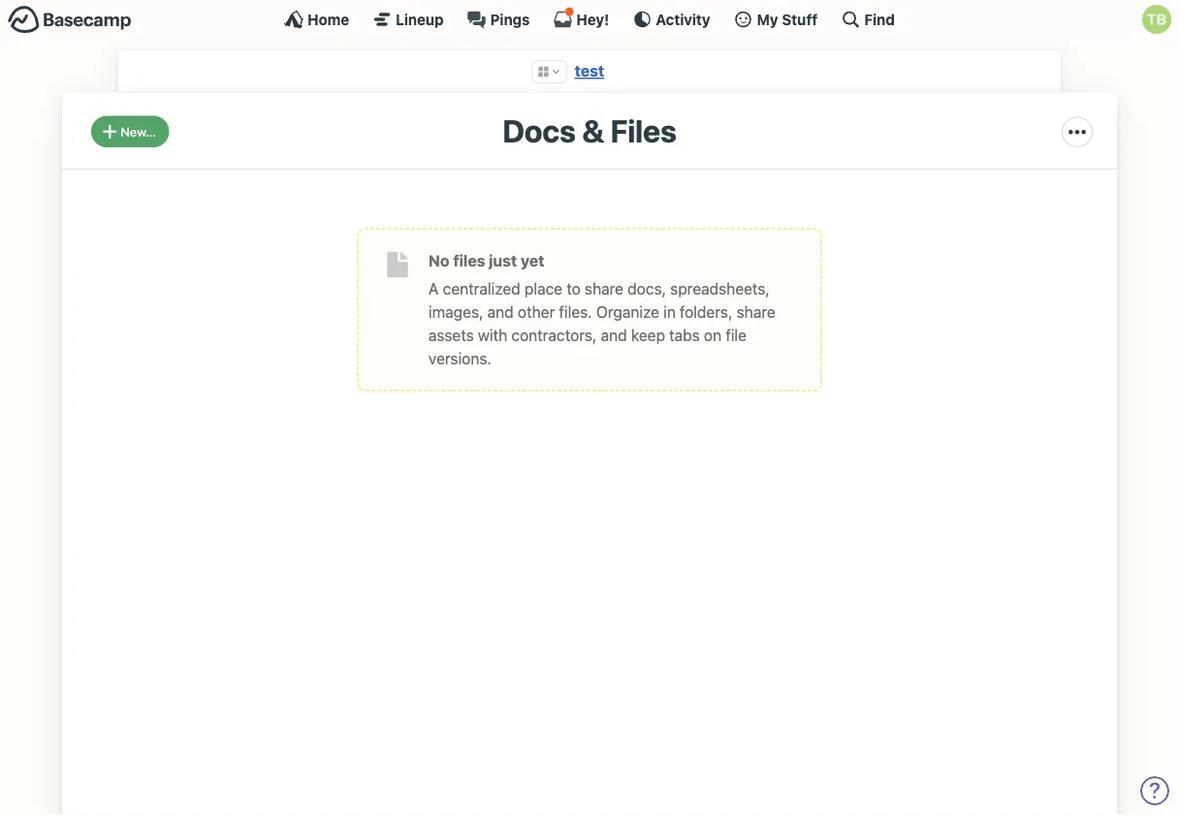 Task type: locate. For each thing, give the bounding box(es) containing it.
images,
[[429, 303, 484, 321]]

a
[[429, 280, 439, 298]]

find
[[865, 11, 895, 28]]

0 horizontal spatial share
[[585, 280, 624, 298]]

share
[[585, 280, 624, 298], [737, 303, 776, 321]]

on
[[704, 326, 722, 345]]

find button
[[842, 10, 895, 29]]

1 vertical spatial and
[[601, 326, 627, 345]]

and down organize
[[601, 326, 627, 345]]

stuff
[[782, 11, 818, 28]]

1 horizontal spatial and
[[601, 326, 627, 345]]

docs,
[[628, 280, 667, 298]]

no files just yet a centralized place to share docs, spreadsheets, images, and other files. organize in folders, share assets with contractors, and keep tabs on file versions.
[[429, 252, 776, 368]]

activity link
[[633, 10, 711, 29]]

assets
[[429, 326, 474, 345]]

with
[[478, 326, 508, 345]]

no
[[429, 252, 450, 270]]

home
[[308, 11, 349, 28]]

and
[[488, 303, 514, 321], [601, 326, 627, 345]]

0 vertical spatial share
[[585, 280, 624, 298]]

hey!
[[577, 11, 610, 28]]

tim burton image
[[1143, 5, 1172, 34]]

files
[[453, 252, 485, 270]]

main element
[[0, 0, 1180, 38]]

new… button
[[91, 116, 169, 147]]

tabs
[[670, 326, 700, 345]]

0 horizontal spatial and
[[488, 303, 514, 321]]

pings
[[491, 11, 530, 28]]

switch accounts image
[[8, 5, 132, 35]]

versions.
[[429, 350, 492, 368]]

home link
[[284, 10, 349, 29]]

organize
[[597, 303, 660, 321]]

folders,
[[680, 303, 733, 321]]

centralized
[[443, 280, 521, 298]]

to
[[567, 280, 581, 298]]

just
[[489, 252, 517, 270]]

spreadsheets,
[[671, 280, 770, 298]]

and up with
[[488, 303, 514, 321]]

yet
[[521, 252, 545, 270]]

share up file
[[737, 303, 776, 321]]

share right to
[[585, 280, 624, 298]]

my stuff button
[[734, 10, 818, 29]]

test link
[[575, 62, 605, 80]]

1 vertical spatial share
[[737, 303, 776, 321]]

other
[[518, 303, 555, 321]]



Task type: describe. For each thing, give the bounding box(es) containing it.
place
[[525, 280, 563, 298]]

test
[[575, 62, 605, 80]]

files.
[[559, 303, 592, 321]]

docs & files
[[503, 112, 677, 149]]

file
[[726, 326, 747, 345]]

hey! button
[[553, 7, 610, 29]]

activity
[[656, 11, 711, 28]]

my stuff
[[757, 11, 818, 28]]

pings button
[[467, 10, 530, 29]]

files
[[611, 112, 677, 149]]

in
[[664, 303, 676, 321]]

1 horizontal spatial share
[[737, 303, 776, 321]]

lineup link
[[373, 10, 444, 29]]

contractors,
[[512, 326, 597, 345]]

keep
[[631, 326, 666, 345]]

new…
[[121, 124, 156, 139]]

0 vertical spatial and
[[488, 303, 514, 321]]

my
[[757, 11, 779, 28]]

lineup
[[396, 11, 444, 28]]

docs
[[503, 112, 576, 149]]

&
[[582, 112, 604, 149]]



Task type: vqa. For each thing, say whether or not it's contained in the screenshot.
SOMEONE'S
no



